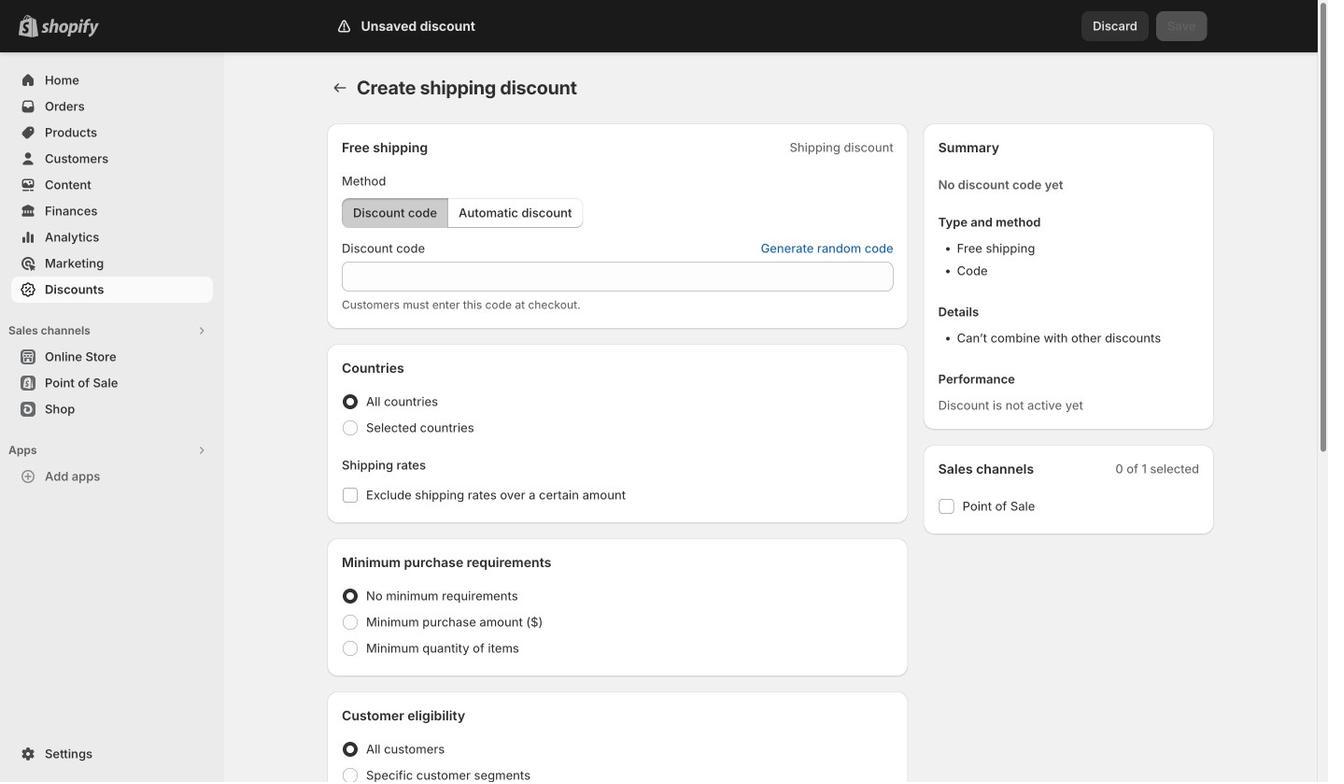 Task type: locate. For each thing, give the bounding box(es) containing it.
None text field
[[342, 262, 894, 292]]

shopify image
[[41, 18, 99, 37]]



Task type: vqa. For each thing, say whether or not it's contained in the screenshot.
SALE
no



